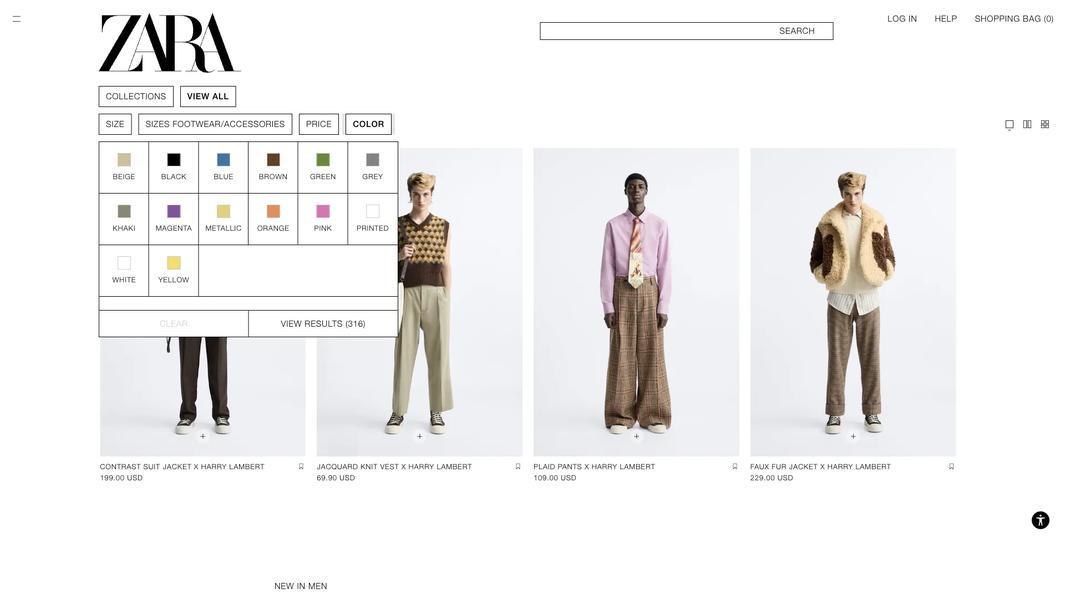 Task type: locate. For each thing, give the bounding box(es) containing it.
1 harry from the left
[[201, 463, 227, 471]]

jacket right fur
[[789, 463, 818, 471]]

1 horizontal spatial view
[[281, 319, 302, 328]]

in
[[297, 582, 306, 591]]

1 horizontal spatial zoom change image
[[1022, 119, 1033, 130]]

add item to wishlist image
[[297, 462, 306, 471], [514, 462, 523, 471], [947, 462, 956, 471]]

1 usd from the left
[[127, 474, 143, 482]]

0 vertical spatial view
[[187, 92, 210, 101]]

1 add item to wishlist image from the left
[[297, 462, 306, 471]]

color button
[[346, 114, 392, 135]]

beige
[[113, 172, 135, 181]]

1 vertical spatial view
[[281, 319, 302, 328]]

0 horizontal spatial add item to wishlist image
[[297, 462, 306, 471]]

1 horizontal spatial add item to wishlist image
[[514, 462, 523, 471]]

x for faux
[[820, 463, 825, 471]]

plaid
[[534, 463, 555, 471]]

3 zoom change image from the left
[[1040, 119, 1051, 130]]

price button
[[299, 114, 339, 135]]

usd down contrast
[[127, 474, 143, 482]]

usd for 199.00 usd
[[127, 474, 143, 482]]

x right suit
[[194, 463, 199, 471]]

blue
[[214, 172, 233, 181]]

jacquard knit vest x harry lambert link
[[317, 461, 472, 472]]

jacket
[[163, 463, 192, 471], [789, 463, 818, 471]]

collections
[[106, 92, 166, 101]]

2 horizontal spatial zoom change image
[[1040, 119, 1051, 130]]

1 lambert from the left
[[229, 463, 265, 471]]

zoom change image
[[1004, 119, 1015, 130], [1022, 119, 1033, 130], [1040, 119, 1051, 130]]

3 usd from the left
[[561, 474, 577, 482]]

(
[[1044, 14, 1047, 24]]

0 horizontal spatial zoom change image
[[1004, 119, 1015, 130]]

orange
[[257, 224, 289, 232]]

black
[[161, 172, 187, 181]]

yellow
[[158, 275, 189, 284]]

search link
[[540, 22, 833, 40]]

109.00
[[534, 474, 558, 482]]

2 jacket from the left
[[789, 463, 818, 471]]

faux
[[750, 463, 769, 471]]

white
[[112, 275, 136, 284]]

229.00 usd
[[750, 474, 793, 482]]

4 x from the left
[[820, 463, 825, 471]]

color
[[353, 119, 384, 129]]

help link
[[935, 13, 957, 24]]

harry
[[201, 463, 227, 471], [409, 463, 434, 471], [592, 463, 617, 471], [828, 463, 853, 471]]

sizes footwear/accessories button
[[138, 114, 292, 135]]

4 harry from the left
[[828, 463, 853, 471]]

3 x from the left
[[585, 463, 589, 471]]

69.90 usd
[[317, 474, 355, 482]]

bag
[[1023, 14, 1041, 24]]

footwear/accessories
[[173, 119, 285, 129]]

view inside view all link
[[187, 92, 210, 101]]

2 harry from the left
[[409, 463, 434, 471]]

2 usd from the left
[[340, 474, 355, 482]]

usd down pants
[[561, 474, 577, 482]]

usd for 109.00 usd
[[561, 474, 577, 482]]

usd down jacquard
[[340, 474, 355, 482]]

log in
[[888, 14, 917, 24]]

x
[[194, 463, 199, 471], [402, 463, 406, 471], [585, 463, 589, 471], [820, 463, 825, 471]]

x right fur
[[820, 463, 825, 471]]

price
[[306, 119, 332, 129]]

2 horizontal spatial add item to wishlist image
[[947, 462, 956, 471]]

contrast
[[100, 463, 141, 471]]

0 horizontal spatial view
[[187, 92, 210, 101]]

1 horizontal spatial jacket
[[789, 463, 818, 471]]

log
[[888, 14, 906, 24]]

0 horizontal spatial jacket
[[163, 463, 192, 471]]

3 add item to wishlist image from the left
[[947, 462, 956, 471]]

view left "results" in the left of the page
[[281, 319, 302, 328]]

usd
[[127, 474, 143, 482], [340, 474, 355, 482], [561, 474, 577, 482], [778, 474, 793, 482]]

view left "all"
[[187, 92, 210, 101]]

2 add item to wishlist image from the left
[[514, 462, 523, 471]]

lambert
[[229, 463, 265, 471], [437, 463, 472, 471], [620, 463, 655, 471], [856, 463, 891, 471]]

lambert for jacquard knit vest x harry lambert
[[437, 463, 472, 471]]

1 x from the left
[[194, 463, 199, 471]]

2 lambert from the left
[[437, 463, 472, 471]]

x right pants
[[585, 463, 589, 471]]

199.00
[[100, 474, 125, 482]]

2 x from the left
[[402, 463, 406, 471]]

x right vest
[[402, 463, 406, 471]]

1 zoom change image from the left
[[1004, 119, 1015, 130]]

contrast suit jacket x harry lambert link
[[100, 461, 265, 472]]

harry for contrast suit jacket x harry lambert
[[201, 463, 227, 471]]

view for view results (316)
[[281, 319, 302, 328]]

men
[[308, 582, 327, 591]]

shopping
[[975, 14, 1020, 24]]

0
[[1047, 14, 1052, 24]]

faux fur jacket x harry lambert link
[[750, 461, 891, 472]]

contrast suit jacket x harry lambert
[[100, 463, 265, 471]]

usd down fur
[[778, 474, 793, 482]]

sizes
[[146, 119, 170, 129]]

help
[[935, 14, 957, 24]]

1 jacket from the left
[[163, 463, 192, 471]]

view
[[187, 92, 210, 101], [281, 319, 302, 328]]

(316)
[[346, 319, 366, 328]]

4 lambert from the left
[[856, 463, 891, 471]]

4 usd from the left
[[778, 474, 793, 482]]

printed
[[357, 224, 389, 232]]

faux fur jacket x harry lambert
[[750, 463, 891, 471]]

brown
[[259, 172, 288, 181]]

new
[[275, 582, 294, 591]]

open menu image
[[11, 13, 22, 24]]

results
[[305, 319, 343, 328]]

accessibility image
[[1030, 509, 1052, 531]]

jacket right suit
[[163, 463, 192, 471]]

clear
[[160, 319, 188, 328]]

green
[[310, 172, 336, 181]]



Task type: vqa. For each thing, say whether or not it's contained in the screenshot.
(Us related to 40
no



Task type: describe. For each thing, give the bounding box(es) containing it.
0 status
[[1047, 14, 1052, 24]]

229.00
[[750, 474, 775, 482]]

usd for 69.90 usd
[[340, 474, 355, 482]]

shopping bag ( 0 )
[[975, 14, 1054, 24]]

jacket for suit
[[163, 463, 192, 471]]

pants
[[558, 463, 582, 471]]

all
[[212, 92, 229, 101]]

image 0 of jacquard knit vest x harry lambert from zara image
[[317, 148, 523, 457]]

109.00 usd
[[534, 474, 577, 482]]

magenta
[[156, 224, 192, 232]]

)
[[1052, 14, 1054, 24]]

zara logo united states. go to homepage image
[[99, 13, 241, 73]]

log in link
[[888, 13, 917, 24]]

knit
[[361, 463, 378, 471]]

sizes footwear/accessories
[[146, 119, 285, 129]]

collections link
[[106, 91, 166, 102]]

199.00 usd
[[100, 474, 143, 482]]

2 zoom change image from the left
[[1022, 119, 1033, 130]]

size
[[106, 119, 125, 129]]

search
[[780, 26, 815, 36]]

vest
[[380, 463, 399, 471]]

view results (316)
[[281, 319, 366, 328]]

add item to wishlist image
[[731, 462, 739, 471]]

usd for 229.00 usd
[[778, 474, 793, 482]]

view all link
[[187, 91, 229, 102]]

image 0 of plaid pants x harry lambert from zara image
[[534, 148, 739, 457]]

grey
[[363, 172, 383, 181]]

add item to wishlist image for faux fur jacket x harry lambert
[[947, 462, 956, 471]]

view all
[[187, 92, 229, 101]]

new in men
[[275, 582, 327, 591]]

harry for jacquard knit vest x harry lambert
[[409, 463, 434, 471]]

size button
[[99, 114, 132, 135]]

x for jacquard
[[402, 463, 406, 471]]

lambert for faux fur jacket x harry lambert
[[856, 463, 891, 471]]

jacquard
[[317, 463, 358, 471]]

fur
[[772, 463, 787, 471]]

pink
[[314, 224, 332, 232]]

plaid pants x harry lambert
[[534, 463, 655, 471]]

image 0 of faux fur jacket x harry lambert from zara image
[[750, 148, 956, 457]]

harry for faux fur jacket x harry lambert
[[828, 463, 853, 471]]

lambert for contrast suit jacket x harry lambert
[[229, 463, 265, 471]]

image 0 of contrast suit jacket x harry lambert from zara image
[[100, 148, 306, 457]]

suit
[[143, 463, 160, 471]]

add item to wishlist image for contrast suit jacket x harry lambert
[[297, 462, 306, 471]]

plaid pants x harry lambert link
[[534, 461, 655, 472]]

khaki
[[113, 224, 136, 232]]

in
[[909, 14, 917, 24]]

jacquard knit vest x harry lambert
[[317, 463, 472, 471]]

3 lambert from the left
[[620, 463, 655, 471]]

Product search search field
[[540, 22, 833, 40]]

69.90
[[317, 474, 337, 482]]

add item to wishlist image for jacquard knit vest x harry lambert
[[514, 462, 523, 471]]

metallic
[[205, 224, 242, 232]]

view for view all
[[187, 92, 210, 101]]

3 harry from the left
[[592, 463, 617, 471]]

jacket for fur
[[789, 463, 818, 471]]

x for contrast
[[194, 463, 199, 471]]

clear button
[[99, 310, 248, 337]]



